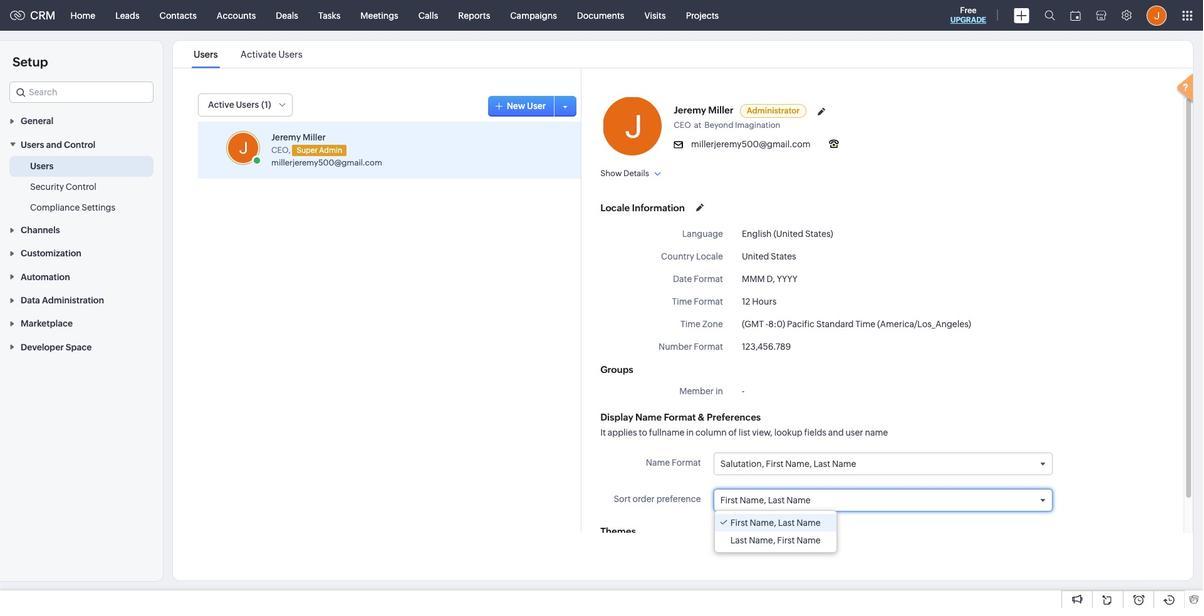 Task type: vqa. For each thing, say whether or not it's contained in the screenshot.
Refer
no



Task type: locate. For each thing, give the bounding box(es) containing it.
campaigns
[[510, 10, 557, 20]]

8:0)
[[769, 319, 786, 329]]

millerjeremy500@gmail.com down beyond imagination 'link'
[[692, 139, 811, 149]]

locale
[[601, 202, 630, 213], [696, 251, 723, 261]]

1 vertical spatial locale
[[696, 251, 723, 261]]

d,
[[767, 274, 775, 284]]

column
[[696, 428, 727, 438]]

millerjeremy500@gmail.com down admin
[[271, 158, 382, 167]]

first name, last name
[[721, 495, 811, 505], [731, 518, 821, 528]]

locale down show
[[601, 202, 630, 213]]

jeremy for jeremy miller ceo, super admin millerjeremy500@gmail.com
[[271, 132, 301, 142]]

format down zone
[[694, 342, 723, 352]]

0 vertical spatial users link
[[192, 49, 220, 60]]

users down contacts link
[[194, 49, 218, 60]]

Salutation, First Name, Last Name field
[[715, 453, 1053, 475]]

0 vertical spatial jeremy
[[674, 105, 707, 115]]

admin
[[319, 146, 342, 155]]

format
[[694, 274, 723, 284], [694, 297, 723, 307], [694, 342, 723, 352], [664, 412, 696, 423], [672, 458, 701, 468]]

None field
[[9, 82, 154, 103]]

user
[[846, 428, 864, 438]]

time down date
[[672, 297, 692, 307]]

(america/los_angeles)
[[878, 319, 972, 329]]

date format
[[673, 274, 723, 284]]

home
[[71, 10, 95, 20]]

in
[[716, 386, 723, 396], [687, 428, 694, 438]]

1 horizontal spatial miller
[[709, 105, 734, 115]]

beyond imagination link
[[705, 120, 784, 130]]

jeremy up the ceo
[[674, 105, 707, 115]]

0 vertical spatial locale
[[601, 202, 630, 213]]

new user
[[507, 101, 546, 111]]

data administration
[[21, 295, 104, 305]]

jeremy up the "ceo,"
[[271, 132, 301, 142]]

format down fullname
[[672, 458, 701, 468]]

control inside region
[[66, 182, 96, 192]]

information
[[632, 202, 685, 213]]

format for date
[[694, 274, 723, 284]]

and left user
[[829, 428, 844, 438]]

users and control
[[21, 140, 95, 150]]

ceo,
[[271, 145, 291, 155]]

1 vertical spatial miller
[[303, 132, 326, 142]]

0 vertical spatial -
[[766, 319, 769, 329]]

1 vertical spatial in
[[687, 428, 694, 438]]

1 horizontal spatial jeremy
[[674, 105, 707, 115]]

ceo at beyond imagination
[[674, 120, 781, 130]]

users link
[[192, 49, 220, 60], [30, 160, 54, 172]]

last
[[814, 459, 831, 469], [768, 495, 785, 505], [778, 518, 795, 528], [731, 536, 748, 546]]

1 vertical spatial first name, last name
[[731, 518, 821, 528]]

0 horizontal spatial users link
[[30, 160, 54, 172]]

general
[[21, 116, 53, 126]]

tree
[[715, 511, 837, 553]]

setup
[[13, 55, 48, 69]]

crm link
[[10, 9, 56, 22]]

groups
[[601, 364, 634, 375]]

zone
[[703, 319, 723, 329]]

0 horizontal spatial miller
[[303, 132, 326, 142]]

format up zone
[[694, 297, 723, 307]]

list
[[739, 428, 751, 438]]

contacts link
[[150, 0, 207, 30]]

documents link
[[567, 0, 635, 30]]

- right (gmt
[[766, 319, 769, 329]]

documents
[[577, 10, 625, 20]]

display
[[601, 412, 634, 423]]

miller for jeremy miller
[[709, 105, 734, 115]]

show details link
[[601, 169, 661, 178]]

control down general dropdown button
[[64, 140, 95, 150]]

control
[[64, 140, 95, 150], [66, 182, 96, 192]]

users link inside region
[[30, 160, 54, 172]]

compliance settings
[[30, 202, 115, 212]]

security control
[[30, 182, 96, 192]]

(gmt -8:0) pacific standard time (america/los_angeles)
[[742, 319, 972, 329]]

last name, first name
[[731, 536, 821, 546]]

(united
[[774, 229, 804, 239]]

of
[[729, 428, 737, 438]]

users (1)
[[236, 100, 271, 110]]

1 vertical spatial and
[[829, 428, 844, 438]]

control inside dropdown button
[[64, 140, 95, 150]]

mmm d, yyyy
[[742, 274, 798, 284]]

yyyy
[[777, 274, 798, 284]]

format for number
[[694, 342, 723, 352]]

tasks link
[[308, 0, 351, 30]]

contacts
[[160, 10, 197, 20]]

salutation,
[[721, 459, 765, 469]]

country locale
[[661, 251, 723, 261]]

format up fullname
[[664, 412, 696, 423]]

leads
[[115, 10, 140, 20]]

profile image
[[1147, 5, 1167, 25]]

first name, last name inside field
[[721, 495, 811, 505]]

- up preferences at the bottom of the page
[[742, 386, 745, 396]]

miller up super
[[303, 132, 326, 142]]

1 vertical spatial users link
[[30, 160, 54, 172]]

create menu element
[[1007, 0, 1038, 30]]

0 vertical spatial and
[[46, 140, 62, 150]]

imagination
[[735, 120, 781, 130]]

new user button
[[488, 96, 559, 116]]

list
[[182, 41, 314, 68]]

time format
[[672, 297, 723, 307]]

time zone
[[681, 319, 723, 329]]

users down the general
[[21, 140, 44, 150]]

country
[[661, 251, 695, 261]]

1 vertical spatial -
[[742, 386, 745, 396]]

details
[[624, 169, 650, 178]]

users link inside list
[[192, 49, 220, 60]]

list containing users
[[182, 41, 314, 68]]

millerjeremy500@gmail.com
[[692, 139, 811, 149], [271, 158, 382, 167]]

name
[[636, 412, 662, 423], [646, 458, 670, 468], [833, 459, 857, 469], [787, 495, 811, 505], [797, 518, 821, 528], [797, 536, 821, 546]]

miller inside jeremy miller ceo, super admin millerjeremy500@gmail.com
[[303, 132, 326, 142]]

0 horizontal spatial jeremy
[[271, 132, 301, 142]]

First Name, Last Name field
[[715, 490, 1053, 511]]

miller up "beyond"
[[709, 105, 734, 115]]

locale down language
[[696, 251, 723, 261]]

1 horizontal spatial in
[[716, 386, 723, 396]]

time left zone
[[681, 319, 701, 329]]

1 horizontal spatial locale
[[696, 251, 723, 261]]

1 horizontal spatial millerjeremy500@gmail.com
[[692, 139, 811, 149]]

new
[[507, 101, 526, 111]]

administrator
[[747, 106, 800, 115]]

show
[[601, 169, 622, 178]]

administration
[[42, 295, 104, 305]]

0 vertical spatial control
[[64, 140, 95, 150]]

show details
[[601, 169, 650, 178]]

control up compliance settings link
[[66, 182, 96, 192]]

users link up security at the left top of the page
[[30, 160, 54, 172]]

create menu image
[[1014, 8, 1030, 23]]

users link down contacts link
[[192, 49, 220, 60]]

security control link
[[30, 180, 96, 193]]

and down the general
[[46, 140, 62, 150]]

developer
[[21, 342, 64, 352]]

jeremy
[[674, 105, 707, 115], [271, 132, 301, 142]]

miller for jeremy miller ceo, super admin millerjeremy500@gmail.com
[[303, 132, 326, 142]]

beyond
[[705, 120, 734, 130]]

jeremy miller ceo, super admin millerjeremy500@gmail.com
[[271, 132, 382, 167]]

0 horizontal spatial and
[[46, 140, 62, 150]]

-
[[766, 319, 769, 329], [742, 386, 745, 396]]

jeremy inside jeremy miller ceo, super admin millerjeremy500@gmail.com
[[271, 132, 301, 142]]

0 horizontal spatial millerjeremy500@gmail.com
[[271, 158, 382, 167]]

home link
[[61, 0, 105, 30]]

1 horizontal spatial and
[[829, 428, 844, 438]]

0 vertical spatial first name, last name
[[721, 495, 811, 505]]

format up time format
[[694, 274, 723, 284]]

pacific
[[787, 319, 815, 329]]

in right member
[[716, 386, 723, 396]]

0 horizontal spatial in
[[687, 428, 694, 438]]

1 vertical spatial control
[[66, 182, 96, 192]]

customization button
[[0, 241, 163, 265]]

and inside display name format & preferences it applies to fullname in column of list view, lookup fields and user name
[[829, 428, 844, 438]]

users
[[194, 49, 218, 60], [278, 49, 303, 60], [21, 140, 44, 150], [30, 161, 54, 171]]

1 vertical spatial jeremy
[[271, 132, 301, 142]]

0 vertical spatial miller
[[709, 105, 734, 115]]

users up security at the left top of the page
[[30, 161, 54, 171]]

in left column
[[687, 428, 694, 438]]

order
[[633, 494, 655, 504]]

activate users
[[241, 49, 303, 60]]

sort order preference
[[614, 494, 701, 504]]

1 horizontal spatial users link
[[192, 49, 220, 60]]

time right standard
[[856, 319, 876, 329]]



Task type: describe. For each thing, give the bounding box(es) containing it.
member
[[680, 386, 714, 396]]

projects
[[686, 10, 719, 20]]

users link for security control link
[[30, 160, 54, 172]]

users and control button
[[0, 132, 163, 156]]

format inside display name format & preferences it applies to fullname in column of list view, lookup fields and user name
[[664, 412, 696, 423]]

fields
[[805, 428, 827, 438]]

at
[[695, 120, 702, 130]]

crm
[[30, 9, 56, 22]]

tree containing first name, last name
[[715, 511, 837, 553]]

view,
[[752, 428, 773, 438]]

free upgrade
[[951, 6, 987, 24]]

free
[[961, 6, 977, 15]]

name format
[[646, 458, 701, 468]]

english
[[742, 229, 772, 239]]

0 vertical spatial millerjeremy500@gmail.com
[[692, 139, 811, 149]]

compliance settings link
[[30, 201, 115, 214]]

jeremy miller
[[674, 105, 734, 115]]

time for time zone
[[681, 319, 701, 329]]

number format
[[659, 342, 723, 352]]

users inside dropdown button
[[21, 140, 44, 150]]

it
[[601, 428, 606, 438]]

0 horizontal spatial locale
[[601, 202, 630, 213]]

name inside display name format & preferences it applies to fullname in column of list view, lookup fields and user name
[[636, 412, 662, 423]]

deals
[[276, 10, 298, 20]]

1 horizontal spatial -
[[766, 319, 769, 329]]

automation button
[[0, 265, 163, 288]]

lookup
[[775, 428, 803, 438]]

language
[[683, 229, 723, 239]]

Search text field
[[10, 82, 153, 102]]

standard
[[817, 319, 854, 329]]

0 vertical spatial in
[[716, 386, 723, 396]]

1 vertical spatial millerjeremy500@gmail.com
[[271, 158, 382, 167]]

applies
[[608, 428, 637, 438]]

projects link
[[676, 0, 729, 30]]

accounts
[[217, 10, 256, 20]]

fullname
[[649, 428, 685, 438]]

activate
[[241, 49, 277, 60]]

preference
[[657, 494, 701, 504]]

calls
[[419, 10, 438, 20]]

campaigns link
[[500, 0, 567, 30]]

time for time format
[[672, 297, 692, 307]]

member in
[[680, 386, 723, 396]]

developer space button
[[0, 335, 163, 358]]

0 horizontal spatial -
[[742, 386, 745, 396]]

millerjeremy500@gmail.com link
[[271, 158, 382, 167]]

format for time
[[694, 297, 723, 307]]

(gmt
[[742, 319, 764, 329]]

in inside display name format & preferences it applies to fullname in column of list view, lookup fields and user name
[[687, 428, 694, 438]]

calendar image
[[1071, 10, 1081, 20]]

automation
[[21, 272, 70, 282]]

channels button
[[0, 218, 163, 241]]

mmm
[[742, 274, 765, 284]]

12 hours
[[742, 297, 777, 307]]

reports
[[458, 10, 490, 20]]

marketplace
[[21, 319, 73, 329]]

jeremy for jeremy miller
[[674, 105, 707, 115]]

ceo
[[674, 120, 691, 130]]

visits
[[645, 10, 666, 20]]

locale information
[[601, 202, 685, 213]]

users right 'activate'
[[278, 49, 303, 60]]

users link for activate users link
[[192, 49, 220, 60]]

salutation, first name, last name
[[721, 459, 857, 469]]

format for name
[[672, 458, 701, 468]]

general button
[[0, 109, 163, 132]]

deals link
[[266, 0, 308, 30]]

tasks
[[318, 10, 341, 20]]

12
[[742, 297, 751, 307]]

profile element
[[1140, 0, 1175, 30]]

search element
[[1038, 0, 1063, 31]]

reports link
[[448, 0, 500, 30]]

activate users link
[[239, 49, 305, 60]]

display name format & preferences it applies to fullname in column of list view, lookup fields and user name
[[601, 412, 888, 438]]

states)
[[806, 229, 834, 239]]

developer space
[[21, 342, 92, 352]]

united
[[742, 251, 769, 261]]

active
[[208, 100, 234, 110]]

accounts link
[[207, 0, 266, 30]]

states
[[771, 251, 797, 261]]

active users (1)
[[208, 100, 271, 110]]

users inside region
[[30, 161, 54, 171]]

united states
[[742, 251, 797, 261]]

users and control region
[[0, 156, 163, 218]]

to
[[639, 428, 648, 438]]

visits link
[[635, 0, 676, 30]]

channels
[[21, 225, 60, 235]]

upgrade
[[951, 16, 987, 24]]

sort
[[614, 494, 631, 504]]

preferences
[[707, 412, 761, 423]]

leads link
[[105, 0, 150, 30]]

marketplace button
[[0, 312, 163, 335]]

and inside dropdown button
[[46, 140, 62, 150]]

search image
[[1045, 10, 1056, 21]]

super
[[297, 146, 318, 155]]



